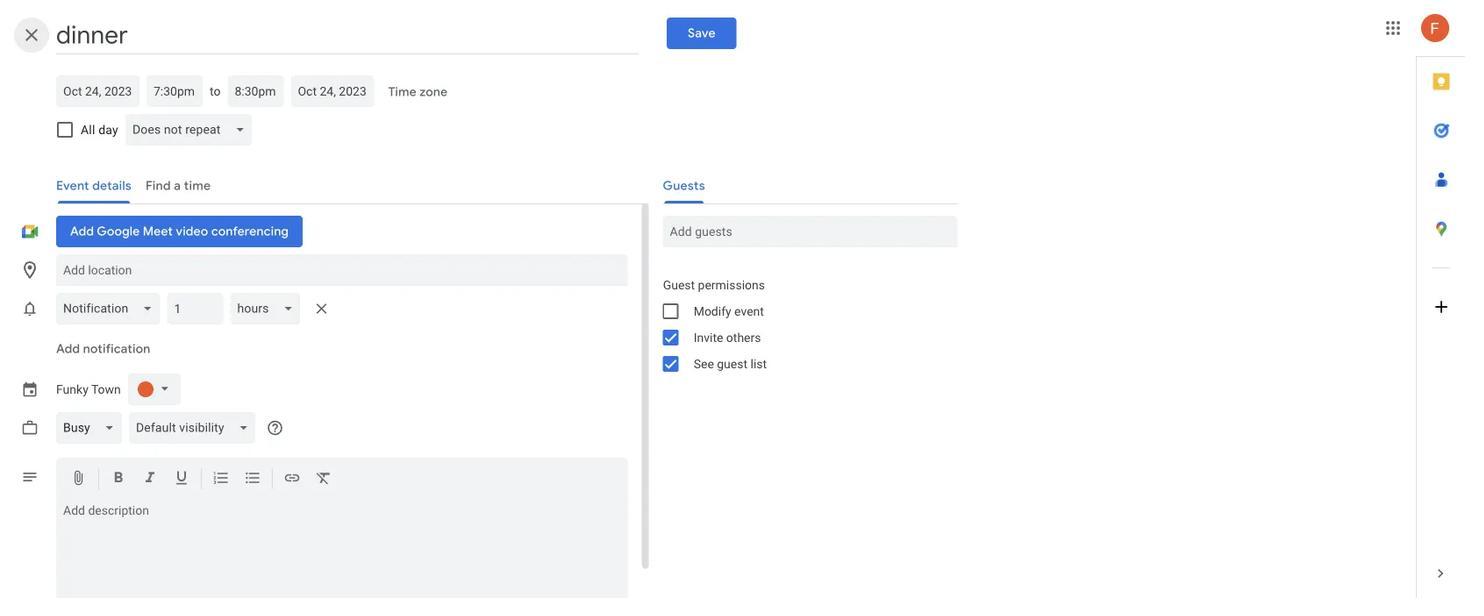 Task type: describe. For each thing, give the bounding box(es) containing it.
Hours in advance for notification number field
[[174, 293, 216, 325]]

to
[[210, 84, 221, 98]]

time zone
[[388, 84, 448, 100]]

guest
[[717, 357, 748, 371]]

save button
[[667, 18, 737, 49]]

town
[[91, 382, 121, 397]]

all
[[81, 122, 95, 137]]

see
[[694, 357, 714, 371]]

time zone button
[[381, 76, 455, 108]]

funky
[[56, 382, 88, 397]]

modify event
[[694, 304, 764, 319]]

End time text field
[[235, 81, 277, 102]]

End date text field
[[298, 81, 367, 102]]

bold image
[[110, 470, 127, 490]]

Location text field
[[63, 255, 621, 286]]

formatting options toolbar
[[56, 458, 628, 501]]

notification
[[83, 341, 150, 357]]

modify
[[694, 304, 732, 319]]

Start date text field
[[63, 81, 133, 102]]

guest permissions
[[663, 278, 765, 292]]

day
[[98, 122, 118, 137]]

guest
[[663, 278, 695, 292]]

group containing guest permissions
[[649, 272, 958, 377]]

add notification
[[56, 341, 150, 357]]

permissions
[[698, 278, 765, 292]]



Task type: locate. For each thing, give the bounding box(es) containing it.
Description text field
[[56, 504, 628, 599]]

funky town
[[56, 382, 121, 397]]

see guest list
[[694, 357, 767, 371]]

add notification button
[[49, 328, 157, 370]]

Title text field
[[56, 16, 639, 54]]

invite others
[[694, 330, 761, 345]]

underline image
[[173, 470, 190, 490]]

group
[[649, 272, 958, 377]]

tab list
[[1418, 57, 1466, 549]]

invite
[[694, 330, 724, 345]]

italic image
[[141, 470, 159, 490]]

time
[[388, 84, 417, 100]]

zone
[[420, 84, 448, 100]]

insert link image
[[284, 470, 301, 490]]

all day
[[81, 122, 118, 137]]

None field
[[125, 114, 259, 146], [56, 293, 167, 325], [230, 293, 308, 325], [56, 413, 129, 444], [129, 413, 263, 444], [125, 114, 259, 146], [56, 293, 167, 325], [230, 293, 308, 325], [56, 413, 129, 444], [129, 413, 263, 444]]

list
[[751, 357, 767, 371]]

others
[[727, 330, 761, 345]]

save
[[688, 25, 716, 41]]

remove formatting image
[[315, 470, 333, 490]]

Guests text field
[[670, 216, 951, 248]]

bulleted list image
[[244, 470, 262, 490]]

1 hour before element
[[56, 290, 336, 328]]

event
[[735, 304, 764, 319]]

numbered list image
[[212, 470, 230, 490]]

Start time text field
[[154, 81, 196, 102]]

add
[[56, 341, 80, 357]]



Task type: vqa. For each thing, say whether or not it's contained in the screenshot.
GRID
no



